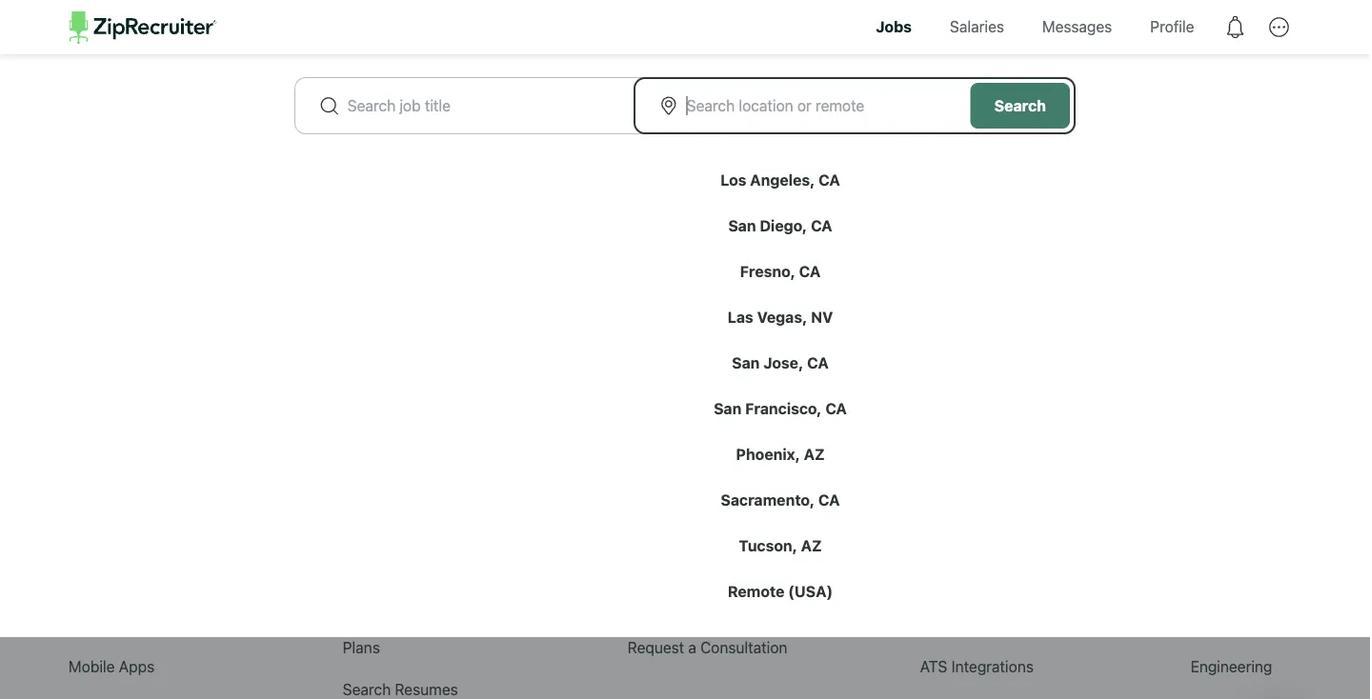 Task type: vqa. For each thing, say whether or not it's contained in the screenshot.
field
no



Task type: locate. For each thing, give the bounding box(es) containing it.
az right phoenix,
[[804, 445, 825, 463]]

search
[[995, 97, 1046, 115], [429, 287, 477, 305], [343, 681, 391, 699]]

los
[[721, 171, 747, 189]]

(usa)
[[788, 583, 833, 601]]

1 horizontal spatial a
[[688, 639, 697, 657]]

0 vertical spatial a
[[504, 287, 512, 305]]

0 vertical spatial enterprise
[[628, 400, 721, 422]]

1 vertical spatial enterprise
[[628, 471, 698, 489]]

apps
[[119, 658, 155, 676]]

a right request
[[688, 639, 697, 657]]

enterprise up businesses
[[628, 400, 721, 422]]

engineering link
[[1191, 658, 1273, 676]]

finding
[[712, 287, 759, 305]]

a right for
[[504, 287, 512, 305]]

1 enterprise from the top
[[628, 400, 721, 422]]

overview
[[702, 471, 767, 489]]

remote (usa)
[[728, 583, 833, 601]]

salaries link
[[936, 0, 1019, 54]]

search for search for a job now and we will work on finding you more suggested jobs!
[[429, 287, 477, 305]]

mobile apps
[[69, 658, 155, 676]]

ca for diego,
[[811, 217, 833, 235]]

ca up more
[[799, 262, 821, 280]]

ca right the 'jose,'
[[807, 354, 829, 372]]

san for san diego, ca
[[728, 217, 756, 235]]

jose,
[[764, 354, 804, 372]]

jobs link
[[862, 0, 926, 54]]

0 vertical spatial az
[[804, 445, 825, 463]]

enterprise up it
[[628, 471, 698, 489]]

request a consultation link
[[628, 639, 788, 657]]

san for san francisco, ca
[[714, 400, 742, 418]]

san left the 'jose,'
[[732, 354, 760, 372]]

ats
[[920, 658, 948, 676]]

san left diego,
[[728, 217, 756, 235]]

az
[[804, 445, 825, 463], [801, 537, 822, 555]]

san diego, ca
[[728, 217, 833, 235]]

2 vertical spatial san
[[714, 400, 742, 418]]

ca
[[819, 171, 840, 189], [811, 217, 833, 235], [799, 262, 821, 280], [807, 354, 829, 372], [826, 400, 847, 418], [819, 491, 840, 509]]

list box containing los angeles, ca
[[0, 134, 1370, 637]]

for
[[481, 287, 500, 305]]

messages link
[[1028, 0, 1127, 54]]

request a consultation
[[628, 639, 788, 657]]

san up businesses
[[714, 400, 742, 418]]

list box
[[0, 134, 1370, 637]]

search left for
[[429, 287, 477, 305]]

search inside button
[[995, 97, 1046, 115]]

plans link
[[343, 639, 380, 657]]

work
[[653, 287, 687, 305]]

san
[[728, 217, 756, 235], [732, 354, 760, 372], [714, 400, 742, 418]]

az for phoenix, az
[[804, 445, 825, 463]]

ca right angeles,
[[819, 171, 840, 189]]

1 vertical spatial a
[[688, 639, 697, 657]]

1 horizontal spatial search
[[429, 287, 477, 305]]

phoenix, az
[[736, 445, 825, 463]]

job
[[516, 287, 537, 305]]

enterprise
[[628, 400, 721, 422], [628, 471, 698, 489]]

search down plans link in the bottom of the page
[[343, 681, 391, 699]]

search down salaries link
[[995, 97, 1046, 115]]

az for tucson, az
[[801, 537, 822, 555]]

0 horizontal spatial search
[[343, 681, 391, 699]]

we
[[603, 287, 623, 305]]

diego,
[[760, 217, 807, 235]]

1 vertical spatial san
[[732, 354, 760, 372]]

profile link
[[1136, 0, 1209, 54]]

a
[[504, 287, 512, 305], [688, 639, 697, 657]]

2 enterprise from the top
[[628, 471, 698, 489]]

you
[[763, 287, 788, 305]]

ca right francisco,
[[826, 400, 847, 418]]

will
[[627, 287, 649, 305]]

vegas,
[[757, 308, 808, 326]]

0 vertical spatial san
[[728, 217, 756, 235]]

customer stories
[[628, 555, 748, 573]]

and
[[574, 287, 599, 305]]

0 vertical spatial search
[[995, 97, 1046, 115]]

Search location or remote field
[[687, 94, 948, 117]]

1 vertical spatial search
[[429, 287, 477, 305]]

suggested
[[832, 287, 905, 305]]

2 vertical spatial search
[[343, 681, 391, 699]]

salaries
[[950, 18, 1004, 36]]

1 vertical spatial az
[[801, 537, 822, 555]]

ca right diego,
[[811, 217, 833, 235]]

enterprise for enterprise overview
[[628, 471, 698, 489]]

profile
[[1151, 18, 1195, 36]]

2 horizontal spatial search
[[995, 97, 1046, 115]]

az right tucson,
[[801, 537, 822, 555]]

consultation
[[701, 639, 788, 657]]

enterprise inside enterprise businesses
[[628, 400, 721, 422]]

plans
[[343, 639, 380, 657]]

Search job title field
[[348, 94, 608, 117]]

ats integrations
[[920, 658, 1034, 676]]

tucson,
[[739, 537, 798, 555]]

enterprise overview link
[[628, 471, 767, 489]]

0 horizontal spatial a
[[504, 287, 512, 305]]

fresno,
[[740, 262, 796, 280]]



Task type: describe. For each thing, give the bounding box(es) containing it.
stories
[[699, 555, 748, 573]]

jobs!
[[909, 287, 942, 305]]

search for search resumes
[[343, 681, 391, 699]]

search for search
[[995, 97, 1046, 115]]

sacramento, ca
[[721, 491, 840, 509]]

jobs
[[876, 18, 912, 36]]

search for a job now and we will work on finding you more suggested jobs!
[[429, 287, 942, 305]]

on
[[691, 287, 708, 305]]

works
[[675, 513, 719, 531]]

los angeles, ca
[[721, 171, 840, 189]]

more
[[792, 287, 828, 305]]

request
[[628, 639, 684, 657]]

search resumes link
[[343, 681, 458, 699]]

ca right sacramento,
[[819, 491, 840, 509]]

fresno, ca
[[740, 262, 821, 280]]

enterprise businesses
[[628, 400, 730, 445]]

ca for angeles,
[[819, 171, 840, 189]]

how it works link
[[628, 513, 719, 531]]

remote
[[728, 583, 785, 601]]

las vegas, nv
[[728, 308, 833, 326]]

how
[[628, 513, 659, 531]]

search resumes
[[343, 681, 458, 699]]

tucson, az
[[739, 537, 822, 555]]

enterprise overview
[[628, 471, 767, 489]]

mobile
[[69, 658, 115, 676]]

enterprise for enterprise businesses
[[628, 400, 721, 422]]

san francisco, ca
[[714, 400, 847, 418]]

resumes
[[395, 681, 458, 699]]

messages
[[1043, 18, 1112, 36]]

sacramento,
[[721, 491, 815, 509]]

ats integrations link
[[920, 658, 1034, 676]]

now
[[541, 287, 570, 305]]

las
[[728, 308, 754, 326]]

angeles,
[[750, 171, 815, 189]]

customer
[[628, 555, 695, 573]]

search button
[[971, 83, 1070, 128]]

integrations
[[952, 658, 1034, 676]]

mobile apps link
[[69, 658, 155, 676]]

ca for jose,
[[807, 354, 829, 372]]

phoenix,
[[736, 445, 800, 463]]

businesses
[[628, 423, 730, 445]]

nv
[[811, 308, 833, 326]]

francisco,
[[745, 400, 822, 418]]

how it works
[[628, 513, 719, 531]]

engineering
[[1191, 658, 1273, 676]]

san jose, ca
[[732, 354, 829, 372]]

ziprecruiter image
[[69, 11, 217, 44]]

ca for francisco,
[[826, 400, 847, 418]]

san for san jose, ca
[[732, 354, 760, 372]]

it
[[663, 513, 671, 531]]



